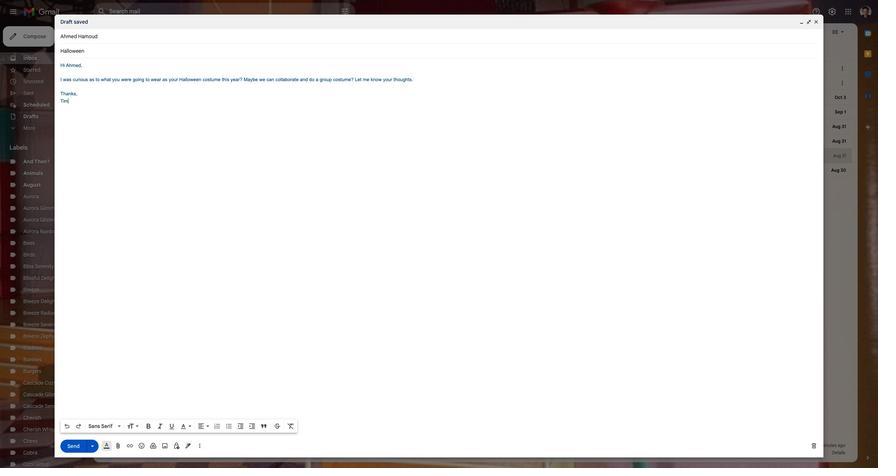 Task type: describe. For each thing, give the bounding box(es) containing it.
1 as from the left
[[89, 77, 94, 82]]

remove formatting ‪(⌘\)‬ image
[[287, 423, 295, 430]]

are
[[295, 80, 303, 86]]

zephyr
[[41, 333, 57, 340]]

aurora rainbow link
[[23, 228, 60, 235]]

3 aug 31 row from the top
[[93, 149, 852, 163]]

Message Body text field
[[60, 62, 818, 418]]

compose button
[[3, 26, 55, 47]]

ahmed
[[60, 33, 77, 40]]

30
[[841, 167, 846, 173]]

halloween
[[179, 77, 201, 82]]

more send options image
[[89, 443, 96, 450]]

1 to from the left
[[96, 77, 100, 82]]

sent
[[23, 90, 34, 96]]

minutes
[[821, 443, 837, 448]]

cascade cozy
[[23, 380, 56, 386]]

connect
[[342, 80, 361, 86]]

more
[[23, 125, 35, 131]]

indent less ‪(⌘[)‬ image
[[237, 423, 244, 430]]

compose
[[23, 33, 46, 40]]

cascade serenity
[[23, 403, 64, 410]]

your inside message body text box
[[169, 77, 178, 82]]

toggle split pane mode image
[[832, 28, 839, 36]]

cherish for cherish whispers
[[23, 426, 41, 433]]

insert photo image
[[161, 442, 169, 450]]

draft
[[60, 19, 72, 25]]

1 vertical spatial aug 31
[[833, 138, 846, 144]]

ago
[[838, 443, 846, 448]]

hamoud
[[78, 33, 98, 40]]

grow your business - your customers are already on yelp. connect with them now by claiming your free page.
[[205, 80, 461, 86]]

breeze for breeze zephyr
[[23, 333, 39, 340]]

redo ‪(⌘y)‬ image
[[75, 423, 82, 430]]

settings image
[[828, 7, 837, 16]]

0 vertical spatial aug 31
[[833, 124, 846, 129]]

undo ‪(⌘z)‬ image
[[63, 423, 71, 430]]

aurora glimmer
[[23, 205, 59, 212]]

aurora for aurora rainbow
[[23, 228, 39, 235]]

cobra link
[[23, 450, 37, 456]]

august
[[23, 182, 41, 188]]

main menu image
[[9, 7, 17, 16]]

them
[[374, 80, 386, 86]]

hi
[[60, 63, 65, 68]]

aug inside row
[[832, 167, 840, 173]]

167
[[76, 55, 83, 61]]

and
[[23, 158, 33, 165]]

Subject field
[[60, 47, 818, 55]]

aurora link
[[23, 193, 39, 200]]

going
[[133, 77, 144, 82]]

send button
[[60, 440, 87, 453]]

do
[[309, 77, 315, 82]]

for
[[143, 80, 151, 86]]

cascade cozy link
[[23, 380, 56, 386]]

social tab
[[277, 41, 369, 61]]

blissful delight
[[23, 275, 57, 281]]

strikethrough ‪(⌘⇧x)‬ image
[[274, 423, 281, 430]]

insert signature image
[[185, 442, 192, 450]]

saved
[[74, 19, 88, 25]]

blissful
[[23, 275, 40, 281]]

cascade for cascade cozy
[[23, 380, 44, 386]]

your
[[258, 80, 269, 86]]

2 aug 31 row from the top
[[93, 134, 852, 149]]

draft saved
[[60, 19, 88, 25]]

inbox link
[[23, 55, 37, 62]]

maybe
[[244, 77, 258, 82]]

aurora for aurora glimmer
[[23, 205, 39, 212]]

search mail image
[[95, 5, 108, 18]]

rainbow
[[40, 228, 60, 235]]

sep 1
[[835, 109, 846, 115]]

refresh image
[[121, 28, 128, 36]]

inbox
[[23, 55, 37, 62]]

of
[[116, 450, 120, 456]]

glimmer
[[40, 205, 59, 212]]

cascade serenity link
[[23, 403, 64, 410]]

group
[[320, 77, 332, 82]]

attach files image
[[115, 442, 122, 450]]

formatting options toolbar
[[60, 420, 297, 433]]

close image
[[814, 19, 819, 25]]

delight for blissful delight
[[41, 275, 57, 281]]

cozy
[[45, 380, 56, 386]]

-
[[255, 80, 257, 86]]

already
[[304, 80, 321, 86]]

underline ‪(⌘u)‬ image
[[168, 423, 175, 430]]

aurora glisten link
[[23, 217, 56, 223]]

breeze for the breeze link
[[23, 287, 39, 293]]

breeze delight
[[23, 298, 57, 305]]

bunnies
[[23, 356, 42, 363]]

cherish for cherish link on the bottom left of the page
[[23, 415, 41, 421]]

were
[[121, 77, 131, 82]]

your thoughts.
[[383, 77, 413, 82]]

animals link
[[23, 170, 43, 177]]

breeze for breeze delight
[[23, 298, 39, 305]]

last
[[772, 443, 780, 448]]

last account activity: 35 minutes ago details
[[772, 443, 846, 455]]

1 vertical spatial 31
[[842, 138, 846, 144]]

35
[[815, 443, 820, 448]]

we
[[259, 77, 265, 82]]

breeze serene
[[23, 321, 57, 328]]

sep 1 row
[[93, 105, 852, 119]]

numbered list ‪(⌘⇧7)‬ image
[[214, 423, 221, 430]]

yelp.
[[330, 80, 340, 86]]

sans serif option
[[87, 423, 116, 430]]

now
[[387, 80, 397, 86]]

collaborate
[[276, 77, 299, 82]]

business
[[232, 80, 253, 86]]

indent more ‪(⌘])‬ image
[[249, 423, 256, 430]]

2 gb from the left
[[126, 450, 132, 456]]

1
[[845, 109, 846, 115]]

row containing yelp for business
[[93, 76, 852, 90]]

snoozed
[[23, 78, 44, 85]]

customers
[[270, 80, 294, 86]]

1 horizontal spatial your
[[219, 80, 230, 86]]



Task type: vqa. For each thing, say whether or not it's contained in the screenshot.
click on the top right of page
no



Task type: locate. For each thing, give the bounding box(es) containing it.
4 breeze from the top
[[23, 321, 39, 328]]

2 vertical spatial cascade
[[23, 403, 44, 410]]

0 horizontal spatial as
[[89, 77, 94, 82]]

glisten for cascade glisten
[[45, 391, 61, 398]]

toggle confidential mode image
[[173, 442, 180, 450]]

bubbles
[[23, 345, 42, 351]]

blissful delight link
[[23, 275, 57, 281]]

1 aug 31 row from the top
[[93, 119, 852, 134]]

cherish whispers
[[23, 426, 64, 433]]

cool group link
[[23, 461, 49, 468]]

oct 3
[[835, 95, 846, 100]]

aug 31 row
[[93, 119, 852, 134], [93, 134, 852, 149], [93, 149, 852, 163]]

row up page.
[[93, 61, 852, 76]]

breeze up breeze zephyr link
[[23, 321, 39, 328]]

labels heading
[[9, 144, 77, 151]]

glisten for aurora glisten
[[40, 217, 56, 223]]

cool group
[[23, 461, 49, 468]]

your left free
[[425, 80, 436, 86]]

animals
[[23, 170, 43, 177]]

cascade down burgers link
[[23, 380, 44, 386]]

4 aurora from the top
[[23, 228, 39, 235]]

3 breeze from the top
[[23, 310, 39, 316]]

0.32
[[99, 450, 108, 456]]

breeze down blissful
[[23, 287, 39, 293]]

aurora
[[23, 193, 39, 200], [23, 205, 39, 212], [23, 217, 39, 223], [23, 228, 39, 235]]

yelp for business
[[132, 80, 174, 86]]

2 horizontal spatial your
[[425, 80, 436, 86]]

more options image
[[198, 442, 202, 450]]

aurora down august link on the left top of page
[[23, 193, 39, 200]]

2 row from the top
[[93, 76, 852, 90]]

2 as from the left
[[162, 77, 167, 82]]

sans serif
[[88, 423, 113, 430]]

drafts link
[[23, 113, 39, 120]]

bulleted list ‪(⌘⇧8)‬ image
[[225, 423, 233, 430]]

follow link to manage storage image
[[146, 449, 153, 457]]

2 to from the left
[[146, 77, 150, 82]]

aug 30 row
[[93, 163, 852, 178]]

gb left of
[[109, 450, 115, 456]]

oct
[[835, 95, 843, 100]]

cell
[[820, 65, 839, 72], [192, 65, 200, 72], [820, 79, 839, 87]]

minimize image
[[799, 19, 805, 25]]

1 horizontal spatial gb
[[126, 450, 132, 456]]

1 cherish from the top
[[23, 415, 41, 421]]

burgers
[[23, 368, 41, 375]]

aug 30
[[832, 167, 846, 173]]

breeze
[[23, 287, 39, 293], [23, 298, 39, 305], [23, 310, 39, 316], [23, 321, 39, 328], [23, 333, 39, 340]]

breeze up breeze serene
[[23, 310, 39, 316]]

gb right 15
[[126, 450, 132, 456]]

cascade down the cascade cozy
[[23, 391, 44, 398]]

1 vertical spatial cherish
[[23, 426, 41, 433]]

1 vertical spatial glisten
[[45, 391, 61, 398]]

aurora for aurora link
[[23, 193, 39, 200]]

breeze radiance link
[[23, 310, 62, 316]]

me
[[363, 77, 370, 82]]

1 aurora from the top
[[23, 193, 39, 200]]

1 horizontal spatial to
[[146, 77, 150, 82]]

bold ‪(⌘b)‬ image
[[145, 423, 152, 430]]

insert files using drive image
[[150, 442, 157, 450]]

serenity up blissful delight
[[35, 263, 54, 270]]

as
[[89, 77, 94, 82], [162, 77, 167, 82]]

cascade up cherish link on the bottom left of the page
[[23, 403, 44, 410]]

details link
[[832, 450, 846, 455]]

footer containing last account activity: 35 minutes ago
[[93, 442, 852, 457]]

breeze radiance
[[23, 310, 62, 316]]

account
[[782, 443, 798, 448]]

serenity for cascade serenity
[[45, 403, 64, 410]]

glisten
[[40, 217, 56, 223], [45, 391, 61, 398]]

oct 3 row
[[93, 90, 852, 105]]

advanced search options image
[[338, 4, 352, 19]]

0 vertical spatial delight
[[41, 275, 57, 281]]

claiming
[[405, 80, 424, 86]]

year?
[[231, 77, 242, 82]]

this
[[222, 77, 229, 82]]

cool
[[23, 461, 34, 468]]

2 breeze from the top
[[23, 298, 39, 305]]

delight up radiance
[[41, 298, 57, 305]]

delight down bliss serenity link
[[41, 275, 57, 281]]

scheduled link
[[23, 102, 50, 108]]

send
[[67, 443, 80, 449]]

bliss serenity link
[[23, 263, 54, 270]]

0 horizontal spatial your
[[169, 77, 178, 82]]

0 vertical spatial 31
[[842, 124, 846, 129]]

0 horizontal spatial to
[[96, 77, 100, 82]]

row up the sep 1 row
[[93, 76, 852, 90]]

group
[[35, 461, 49, 468]]

breeze zephyr
[[23, 333, 57, 340]]

what
[[101, 77, 111, 82]]

you
[[112, 77, 120, 82]]

aurora down aurora glimmer on the left top of page
[[23, 217, 39, 223]]

cascade glisten
[[23, 391, 61, 398]]

serene
[[41, 321, 57, 328]]

hi ahmed,
[[60, 63, 82, 68]]

quote ‪(⌘⇧9)‬ image
[[260, 423, 268, 430]]

pop out image
[[806, 19, 812, 25]]

1 cascade from the top
[[23, 380, 44, 386]]

breeze for breeze radiance
[[23, 310, 39, 316]]

ahmed,
[[66, 63, 82, 68]]

aurora for aurora glisten
[[23, 217, 39, 223]]

labels navigation
[[0, 23, 93, 468]]

and then? link
[[23, 158, 50, 165]]

0 horizontal spatial gb
[[109, 450, 115, 456]]

footer
[[93, 442, 852, 457]]

insert emoji ‪(⌘⇧2)‬ image
[[138, 442, 145, 450]]

drafts
[[23, 113, 39, 120]]

row
[[93, 61, 852, 76], [93, 76, 852, 90]]

wear
[[151, 77, 161, 82]]

glisten down the cozy on the left
[[45, 391, 61, 398]]

to left wear
[[146, 77, 150, 82]]

as right curious
[[89, 77, 94, 82]]

let
[[355, 77, 362, 82]]

know
[[371, 77, 382, 82]]

to left the what
[[96, 77, 100, 82]]

breeze for breeze serene
[[23, 321, 39, 328]]

5 breeze from the top
[[23, 333, 39, 340]]

3 aurora from the top
[[23, 217, 39, 223]]

ad
[[193, 80, 199, 86]]

glisten down glimmer
[[40, 217, 56, 223]]

0 vertical spatial cherish
[[23, 415, 41, 421]]

cherish
[[23, 415, 41, 421], [23, 426, 41, 433]]

2 aurora from the top
[[23, 205, 39, 212]]

tab list
[[858, 23, 878, 442], [93, 41, 858, 61]]

insert link ‪(⌘k)‬ image
[[126, 442, 134, 450]]

promotions tab
[[185, 41, 277, 61]]

breeze zephyr link
[[23, 333, 57, 340]]

main content
[[93, 23, 858, 462]]

2 vertical spatial aug 31
[[834, 153, 846, 158]]

breeze link
[[23, 287, 39, 293]]

0 vertical spatial glisten
[[40, 217, 56, 223]]

aurora down aurora link
[[23, 205, 39, 212]]

by
[[398, 80, 403, 86]]

chess
[[23, 438, 38, 445]]

i was curious as to what you were going to wear as your halloween costume this year? maybe we can collaborate and do a group costume? let me know your thoughts.
[[60, 77, 413, 82]]

sans
[[88, 423, 100, 430]]

1 horizontal spatial as
[[162, 77, 167, 82]]

0 vertical spatial cascade
[[23, 380, 44, 386]]

your left halloween
[[169, 77, 178, 82]]

august link
[[23, 182, 41, 188]]

2 cherish from the top
[[23, 426, 41, 433]]

0 vertical spatial serenity
[[35, 263, 54, 270]]

1 row from the top
[[93, 61, 852, 76]]

bliss serenity
[[23, 263, 54, 270]]

None search field
[[93, 3, 355, 20]]

serenity down cascade glisten link
[[45, 403, 64, 410]]

ahmed hamoud
[[60, 33, 98, 40]]

breeze down the breeze link
[[23, 298, 39, 305]]

1 vertical spatial delight
[[41, 298, 57, 305]]

cascade for cascade glisten
[[23, 391, 44, 398]]

bees link
[[23, 240, 35, 246]]

starred link
[[23, 67, 41, 73]]

main content containing yelp for business
[[93, 23, 858, 462]]

primary tab
[[93, 41, 185, 61]]

1 gb from the left
[[109, 450, 115, 456]]

scheduled
[[23, 102, 50, 108]]

delight for breeze delight
[[41, 298, 57, 305]]

bubbles link
[[23, 345, 42, 351]]

aug
[[833, 124, 841, 129], [833, 138, 841, 144], [834, 153, 841, 158], [832, 167, 840, 173]]

as right wear
[[162, 77, 167, 82]]

i
[[60, 77, 62, 82]]

cascade for cascade serenity
[[23, 403, 44, 410]]

discard draft ‪(⌘⇧d)‬ image
[[811, 442, 818, 450]]

serenity for bliss serenity
[[35, 263, 54, 270]]

3 cascade from the top
[[23, 403, 44, 410]]

birds
[[23, 252, 35, 258]]

1 vertical spatial serenity
[[45, 403, 64, 410]]

page.
[[447, 80, 461, 86]]

draft saved dialog
[[55, 15, 824, 458]]

cherish down cherish link on the bottom left of the page
[[23, 426, 41, 433]]

serif
[[101, 423, 113, 430]]

costume
[[203, 77, 221, 82]]

labels
[[9, 144, 28, 151]]

your
[[169, 77, 178, 82], [219, 80, 230, 86], [425, 80, 436, 86]]

details
[[832, 450, 846, 455]]

whispers
[[42, 426, 64, 433]]

2 vertical spatial 31
[[842, 153, 846, 158]]

costume?
[[333, 77, 354, 82]]

0.32 gb of 15 gb used
[[99, 450, 143, 456]]

sent link
[[23, 90, 34, 96]]

aurora glisten
[[23, 217, 56, 223]]

your left year?
[[219, 80, 230, 86]]

1 breeze from the top
[[23, 287, 39, 293]]

1 vertical spatial cascade
[[23, 391, 44, 398]]

burgers link
[[23, 368, 41, 375]]

italic ‪(⌘i)‬ image
[[157, 423, 164, 430]]

aurora up bees link
[[23, 228, 39, 235]]

breeze up bubbles at the bottom of page
[[23, 333, 39, 340]]

aug 31
[[833, 124, 846, 129], [833, 138, 846, 144], [834, 153, 846, 158]]

cherish up cherish whispers link
[[23, 415, 41, 421]]

2 cascade from the top
[[23, 391, 44, 398]]



